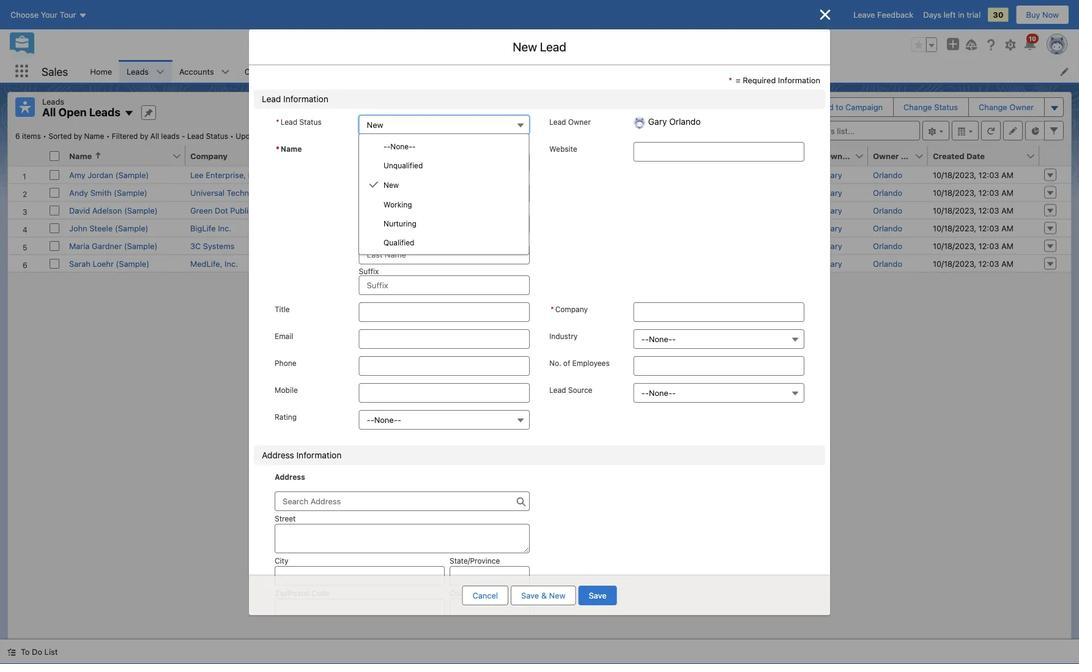 Task type: describe. For each thing, give the bounding box(es) containing it.
company inside button
[[190, 151, 228, 160]]

Street text field
[[275, 524, 530, 553]]

* lead status
[[276, 118, 322, 126]]

(sample) for andy smith (sample)
[[114, 188, 147, 197]]

gary for 3c systems
[[825, 241, 843, 250]]

administrator
[[336, 259, 386, 268]]

6
[[15, 132, 20, 140]]

lead information
[[262, 94, 329, 104]]

status up company button
[[206, 132, 228, 140]]

name down all open leads
[[84, 132, 104, 140]]

leave
[[854, 10, 876, 19]]

maria
[[69, 241, 90, 250]]

Suffix text field
[[359, 275, 530, 295]]

created date button
[[928, 146, 1026, 166]]

none- inside industry --none--
[[649, 334, 673, 344]]

1 orlando link from the top
[[873, 170, 903, 179]]

contacts list item
[[237, 60, 301, 83]]

save & new
[[522, 591, 566, 600]]

mobile
[[275, 386, 298, 394]]

(sample) for amy jordan (sample)
[[115, 170, 149, 179]]

qualified
[[384, 239, 415, 247]]

&
[[542, 591, 547, 600]]

leave feedback link
[[854, 10, 914, 19]]

medlife, inc. link
[[190, 259, 238, 268]]

days
[[924, 10, 942, 19]]

1 orlando from the top
[[873, 170, 903, 179]]

system administrator
[[307, 259, 386, 268]]

6 items • sorted by name • filtered by all leads - lead status • updated a minute ago
[[15, 132, 312, 140]]

address for address
[[275, 473, 305, 481]]

name inside 'button'
[[920, 151, 943, 160]]

york
[[477, 259, 494, 268]]

rating --none--
[[275, 413, 401, 424]]

director,
[[307, 206, 338, 215]]

search... button
[[398, 35, 643, 54]]

andy smith (sample)
[[69, 188, 147, 197]]

(sample) for david adelson (sample)
[[124, 206, 158, 215]]

information for address information
[[297, 450, 342, 460]]

gary link for green dot publishing
[[825, 206, 843, 215]]

gary for medlife, inc.
[[825, 259, 843, 268]]

industry
[[550, 332, 578, 340]]

now
[[1043, 10, 1059, 19]]

10/18/2023, for medlife, inc.
[[933, 259, 977, 268]]

am for 3c systems
[[1002, 241, 1014, 250]]

12:03 for 3c systems
[[979, 241, 1000, 250]]

text default image for new
[[369, 180, 379, 190]]

buy now button
[[1016, 5, 1070, 24]]

orlando link for biglife inc.
[[873, 223, 903, 233]]

david adelson (sample) link
[[69, 206, 158, 215]]

inc
[[248, 170, 259, 179]]

state/province element
[[454, 146, 547, 166]]

owner last name
[[873, 151, 943, 160]]

1 horizontal spatial company
[[556, 305, 588, 313]]

john steele (sample) link
[[69, 223, 148, 233]]

state/province
[[450, 556, 500, 565]]

save & new button
[[511, 586, 576, 605]]

created date element
[[928, 146, 1047, 166]]

phone inside button
[[545, 151, 570, 160]]

am for biglife inc.
[[1002, 223, 1014, 233]]

open
[[58, 106, 87, 119]]

gary for universal technologies
[[825, 188, 843, 197]]

lee
[[190, 170, 204, 179]]

leads list item
[[119, 60, 172, 83]]

2 by from the left
[[140, 132, 148, 140]]

add to campaign
[[819, 103, 883, 112]]

title element
[[302, 146, 454, 166]]

1 10/18/2023, from the top
[[933, 170, 977, 179]]

* text field
[[359, 245, 530, 264]]

minute
[[274, 132, 297, 140]]

list box containing --none--
[[359, 133, 530, 255]]

campaign
[[846, 103, 883, 112]]

10/18/2023, for 3c systems
[[933, 241, 977, 250]]

to
[[836, 103, 844, 112]]

none- inside list box
[[391, 142, 412, 151]]

all open leads status
[[15, 132, 236, 140]]

gary link for medlife, inc.
[[825, 259, 843, 268]]

new option
[[359, 175, 529, 194]]

president
[[325, 188, 360, 197]]

city
[[275, 556, 289, 565]]

inc. for medlife, inc.
[[225, 259, 238, 268]]

select list display image
[[952, 121, 979, 140]]

owner for change owner
[[1010, 103, 1034, 112]]

created date
[[933, 151, 985, 160]]

company button
[[185, 146, 288, 166]]

(sample) for sarah loehr (sample)
[[116, 259, 149, 268]]

contacts link
[[237, 60, 285, 83]]

1 horizontal spatial leads
[[89, 106, 121, 119]]

* for * = required information
[[729, 75, 733, 84]]

director, information technology
[[307, 206, 428, 215]]

save button
[[579, 586, 617, 605]]

Search All Open Leads list view. search field
[[774, 121, 921, 140]]

orlando for medlife, inc.
[[873, 259, 903, 268]]

new inside button
[[367, 120, 383, 129]]

lead source --none--
[[550, 386, 676, 398]]

to do list
[[21, 647, 58, 656]]

orlando link for medlife, inc.
[[873, 259, 903, 268]]

name element
[[64, 146, 193, 166]]

5 orlando link from the top
[[873, 241, 903, 250]]

inc. for biglife inc.
[[218, 223, 231, 233]]

lead owner
[[550, 118, 591, 126]]

new inside option
[[384, 181, 399, 189]]

name down minute
[[281, 144, 302, 153]]

email button
[[646, 146, 741, 166]]

leave feedback
[[854, 10, 914, 19]]

10/18/2023, 12:03 am for 3c systems
[[933, 241, 1014, 250]]

all open leads|leads|list view element
[[7, 92, 1072, 640]]

Industry button
[[634, 329, 805, 349]]

website
[[550, 144, 578, 153]]

unqualified
[[384, 161, 423, 170]]

all open leads
[[42, 106, 121, 119]]

working
[[384, 200, 412, 209]]

dot
[[215, 206, 228, 215]]

code
[[312, 589, 330, 597]]

Search Address text field
[[275, 491, 530, 511]]

andy
[[69, 188, 88, 197]]

list view controls image
[[923, 121, 950, 140]]

3c systems link
[[190, 241, 235, 250]]

(sample) for maria gardner (sample)
[[124, 241, 158, 250]]

technologies
[[227, 188, 276, 197]]

all open leads grid
[[8, 146, 1072, 273]]

leads inside list item
[[127, 67, 149, 76]]

phone button
[[540, 146, 633, 166]]

universal technologies
[[190, 188, 276, 197]]

1 • from the left
[[43, 132, 46, 140]]

City text field
[[275, 566, 445, 586]]

item number image
[[8, 146, 45, 166]]

information for lead information
[[283, 94, 329, 104]]

3c
[[190, 241, 201, 250]]

change for change status
[[904, 103, 933, 112]]

john
[[69, 223, 87, 233]]

30
[[993, 10, 1004, 19]]

street
[[275, 514, 296, 523]]

john steele (sample)
[[69, 223, 148, 233]]

* for * name
[[276, 144, 280, 153]]

accounts list item
[[172, 60, 237, 83]]

in
[[958, 10, 965, 19]]

list
[[44, 647, 58, 656]]

change status button
[[894, 98, 968, 116]]

company element
[[185, 146, 309, 166]]

last
[[901, 151, 918, 160]]

1 vertical spatial email
[[275, 332, 293, 340]]

Rating button
[[359, 410, 530, 430]]

new inside button
[[737, 103, 753, 112]]

leads image
[[15, 97, 35, 117]]

import button
[[764, 98, 808, 116]]

zip/postal
[[275, 589, 309, 597]]



Task type: vqa. For each thing, say whether or not it's contained in the screenshot.
Gardner
yes



Task type: locate. For each thing, give the bounding box(es) containing it.
information up '* lead status'
[[283, 94, 329, 104]]

* down minute
[[276, 144, 280, 153]]

0 horizontal spatial company
[[190, 151, 228, 160]]

lee enterprise, inc
[[190, 170, 259, 179]]

1 horizontal spatial owner
[[873, 151, 899, 160]]

leads up filtered
[[89, 106, 121, 119]]

10/18/2023, 12:03 am for green dot publishing
[[933, 206, 1014, 215]]

(sample) for john steele (sample)
[[115, 223, 148, 233]]

Email text field
[[359, 329, 530, 349]]

- inside the all open leads|leads|list view element
[[182, 132, 185, 140]]

5 am from the top
[[1002, 241, 1014, 250]]

5 10/18/2023, from the top
[[933, 241, 977, 250]]

6 am from the top
[[1002, 259, 1014, 268]]

information for director, information technology
[[341, 206, 383, 215]]

0 horizontal spatial •
[[43, 132, 46, 140]]

orlando
[[873, 170, 903, 179], [873, 188, 903, 197], [873, 206, 903, 215], [873, 223, 903, 233], [873, 241, 903, 250], [873, 259, 903, 268]]

6 orlando link from the top
[[873, 259, 903, 268]]

gary for biglife inc.
[[825, 223, 843, 233]]

leads right home link
[[127, 67, 149, 76]]

2 vertical spatial owner
[[873, 151, 899, 160]]

save inside button
[[589, 591, 607, 600]]

item number element
[[8, 146, 45, 166]]

2 horizontal spatial leads
[[127, 67, 149, 76]]

action element
[[1040, 146, 1072, 166]]

none search field inside the all open leads|leads|list view element
[[774, 121, 921, 140]]

Mobile text field
[[359, 383, 530, 403]]

(sample) down maria gardner (sample)
[[116, 259, 149, 268]]

(sample) down "david adelson (sample)"
[[115, 223, 148, 233]]

status inside button
[[780, 151, 806, 160]]

Phone text field
[[359, 356, 530, 376]]

none- inside lead source --none--
[[649, 388, 673, 398]]

status up list view controls image
[[935, 103, 959, 112]]

phone down lead owner
[[545, 151, 570, 160]]

*
[[729, 75, 733, 84], [276, 118, 280, 126], [276, 144, 280, 153], [551, 305, 554, 313]]

5 orlando from the top
[[873, 241, 903, 250]]

list item
[[447, 60, 497, 83]]

change owner button
[[970, 98, 1044, 116]]

new button
[[727, 98, 763, 116]]

all left open
[[42, 106, 56, 119]]

change up created date element
[[979, 103, 1008, 112]]

Middle Name text field
[[359, 214, 530, 234]]

accounts link
[[172, 60, 221, 83]]

text default image for to do list
[[7, 648, 16, 656]]

Lead Status, New button
[[359, 115, 530, 135]]

State/Province text field
[[450, 566, 530, 586]]

orlando for green dot publishing
[[873, 206, 903, 215]]

am for universal technologies
[[1002, 188, 1014, 197]]

First Name text field
[[359, 184, 530, 203]]

3 10/18/2023, 12:03 am from the top
[[933, 206, 1014, 215]]

4 orlando from the top
[[873, 223, 903, 233]]

0 horizontal spatial change
[[904, 103, 933, 112]]

universal
[[190, 188, 225, 197]]

save for save
[[589, 591, 607, 600]]

1 12:03 from the top
[[979, 170, 1000, 179]]

action image
[[1040, 146, 1072, 166]]

orlando link
[[873, 170, 903, 179], [873, 188, 903, 197], [873, 206, 903, 215], [873, 223, 903, 233], [873, 241, 903, 250], [873, 259, 903, 268]]

5 12:03 from the top
[[979, 241, 1000, 250]]

change up list view controls image
[[904, 103, 933, 112]]

0 horizontal spatial by
[[74, 132, 82, 140]]

david adelson (sample)
[[69, 206, 158, 215]]

owner first name element
[[820, 146, 876, 166]]

No. of Employees text field
[[634, 356, 805, 376]]

lead inside lead source --none--
[[550, 386, 566, 394]]

owner inside 'owner last name' 'button'
[[873, 151, 899, 160]]

2 gary link from the top
[[825, 188, 843, 197]]

created
[[933, 151, 965, 160]]

4 am from the top
[[1002, 223, 1014, 233]]

• right "items" on the top left of page
[[43, 132, 46, 140]]

andy smith (sample) link
[[69, 188, 147, 197]]

lee enterprise, inc link
[[190, 170, 259, 179]]

1 change from the left
[[904, 103, 933, 112]]

10/18/2023, for biglife inc.
[[933, 223, 977, 233]]

gary link for 3c systems
[[825, 241, 843, 250]]

vice president
[[307, 188, 360, 197]]

information up the import button
[[778, 75, 821, 84]]

group
[[912, 37, 938, 52]]

status inside button
[[935, 103, 959, 112]]

12:03
[[979, 170, 1000, 179], [979, 188, 1000, 197], [979, 206, 1000, 215], [979, 223, 1000, 233], [979, 241, 1000, 250], [979, 259, 1000, 268]]

address information
[[262, 450, 342, 460]]

email inside button
[[651, 151, 673, 160]]

2 10/18/2023, from the top
[[933, 188, 977, 197]]

industry --none--
[[550, 332, 676, 344]]

* left the =
[[729, 75, 733, 84]]

0 vertical spatial email
[[651, 151, 673, 160]]

4 12:03 from the top
[[979, 223, 1000, 233]]

biglife inc.
[[190, 223, 231, 233]]

0 horizontal spatial text default image
[[7, 648, 16, 656]]

inc. down dot
[[218, 223, 231, 233]]

adelson
[[92, 206, 122, 215]]

address down address information
[[275, 473, 305, 481]]

cancel
[[473, 591, 498, 600]]

inverse image
[[818, 7, 833, 22]]

(sample) up david adelson (sample) link
[[114, 188, 147, 197]]

1 vertical spatial inc.
[[225, 259, 238, 268]]

gardner
[[92, 241, 122, 250]]

add to campaign button
[[810, 98, 893, 116]]

0 vertical spatial inc.
[[218, 223, 231, 233]]

nurturing
[[384, 219, 417, 228]]

change for change owner
[[979, 103, 1008, 112]]

date
[[967, 151, 985, 160]]

name right last at the right of the page
[[920, 151, 943, 160]]

import
[[774, 103, 799, 112]]

3 orlando link from the top
[[873, 206, 903, 215]]

company up lee
[[190, 151, 228, 160]]

save inside button
[[522, 591, 539, 600]]

5 gary from the top
[[825, 241, 843, 250]]

orlando for universal technologies
[[873, 188, 903, 197]]

address
[[262, 450, 294, 460], [275, 473, 305, 481]]

4 gary link from the top
[[825, 223, 843, 233]]

2 orlando link from the top
[[873, 188, 903, 197]]

1 vertical spatial company
[[556, 305, 588, 313]]

green dot publishing
[[190, 206, 269, 215]]

owner left last at the right of the page
[[873, 151, 899, 160]]

6 gary from the top
[[825, 259, 843, 268]]

contacts
[[245, 67, 278, 76]]

email element
[[646, 146, 761, 166]]

orlando link for universal technologies
[[873, 188, 903, 197]]

name
[[84, 132, 104, 140], [281, 144, 302, 153], [69, 151, 92, 160], [920, 151, 943, 160]]

green dot publishing link
[[190, 206, 269, 215]]

text default image inside to do list button
[[7, 648, 16, 656]]

owner up created date element
[[1010, 103, 1034, 112]]

10/18/2023, for green dot publishing
[[933, 206, 977, 215]]

lead inside button
[[759, 151, 778, 160]]

cell
[[45, 146, 64, 166], [540, 183, 646, 201], [646, 183, 754, 201], [754, 183, 820, 201], [540, 201, 646, 219], [646, 201, 754, 219], [754, 201, 820, 219], [540, 219, 646, 237], [646, 219, 754, 237], [754, 219, 820, 237], [540, 237, 646, 254], [646, 237, 754, 254], [754, 237, 820, 254], [540, 254, 646, 272], [646, 254, 754, 272], [754, 254, 820, 272]]

lead
[[540, 39, 567, 54], [262, 94, 281, 104], [281, 118, 297, 126], [550, 118, 566, 126], [187, 132, 204, 140], [759, 151, 778, 160], [550, 386, 566, 394]]

Title text field
[[359, 302, 530, 322]]

6 gary link from the top
[[825, 259, 843, 268]]

change owner
[[979, 103, 1034, 112]]

lead status element
[[754, 146, 820, 166]]

* for * company
[[551, 305, 554, 313]]

2 horizontal spatial •
[[230, 132, 234, 140]]

(sample) right adelson at the top left of page
[[124, 206, 158, 215]]

1 horizontal spatial by
[[140, 132, 148, 140]]

gary link
[[825, 170, 843, 179], [825, 188, 843, 197], [825, 206, 843, 215], [825, 223, 843, 233], [825, 241, 843, 250], [825, 259, 843, 268]]

1 am from the top
[[1002, 170, 1014, 179]]

6 10/18/2023, from the top
[[933, 259, 977, 268]]

by
[[74, 132, 82, 140], [140, 132, 148, 140]]

vice
[[307, 188, 323, 197]]

* up minute
[[276, 118, 280, 126]]

3 orlando from the top
[[873, 206, 903, 215]]

0 horizontal spatial owner
[[568, 118, 591, 126]]

1 vertical spatial owner
[[568, 118, 591, 126]]

amy jordan (sample) link
[[69, 170, 149, 179]]

1 10/18/2023, 12:03 am from the top
[[933, 170, 1014, 179]]

address for address information
[[262, 450, 294, 460]]

0 vertical spatial address
[[262, 450, 294, 460]]

sales
[[42, 65, 68, 78]]

4 10/18/2023, from the top
[[933, 223, 977, 233]]

leads right the leads image
[[42, 97, 64, 106]]

lead status
[[759, 151, 806, 160]]

10/18/2023, 12:03 am for universal technologies
[[933, 188, 1014, 197]]

save left &
[[522, 591, 539, 600]]

owner inside change owner button
[[1010, 103, 1034, 112]]

leads link
[[119, 60, 156, 83]]

employees
[[573, 359, 610, 367]]

search...
[[422, 40, 455, 49]]

owner for lead owner
[[568, 118, 591, 126]]

a
[[268, 132, 272, 140]]

0 horizontal spatial all
[[42, 106, 56, 119]]

text default image up director, information technology
[[369, 180, 379, 190]]

1 vertical spatial phone
[[275, 359, 297, 367]]

• left filtered
[[106, 132, 110, 140]]

list
[[83, 60, 1080, 83]]

1 gary from the top
[[825, 170, 843, 179]]

no. of employees
[[550, 359, 610, 367]]

• left updated
[[230, 132, 234, 140]]

* for * lead status
[[276, 118, 280, 126]]

12:03 for green dot publishing
[[979, 206, 1000, 215]]

lead status button
[[754, 146, 807, 166]]

change inside button
[[904, 103, 933, 112]]

do
[[32, 647, 42, 656]]

information inside all open leads grid
[[341, 206, 383, 215]]

2 change from the left
[[979, 103, 1008, 112]]

1 horizontal spatial phone
[[545, 151, 570, 160]]

None text field
[[634, 302, 805, 322]]

gary link for universal technologies
[[825, 188, 843, 197]]

owner last name button
[[869, 146, 943, 166]]

name up amy
[[69, 151, 92, 160]]

5 gary link from the top
[[825, 241, 843, 250]]

5 10/18/2023, 12:03 am from the top
[[933, 241, 1014, 250]]

days left in trial
[[924, 10, 981, 19]]

Website text field
[[634, 142, 805, 162]]

vp
[[307, 170, 317, 179]]

phone
[[545, 151, 570, 160], [275, 359, 297, 367]]

2 orlando from the top
[[873, 188, 903, 197]]

0 horizontal spatial save
[[522, 591, 539, 600]]

by right sorted
[[74, 132, 82, 140]]

orlando for biglife inc.
[[873, 223, 903, 233]]

save right &
[[589, 591, 607, 600]]

(sample) down name element at left top
[[115, 170, 149, 179]]

status up ago
[[300, 118, 322, 126]]

3 gary link from the top
[[825, 206, 843, 215]]

vp purchasing
[[307, 170, 360, 179]]

0 vertical spatial company
[[190, 151, 228, 160]]

1 horizontal spatial •
[[106, 132, 110, 140]]

change inside button
[[979, 103, 1008, 112]]

none- inside "rating --none--"
[[374, 415, 398, 424]]

3 10/18/2023, from the top
[[933, 206, 977, 215]]

by right filtered
[[140, 132, 148, 140]]

12:03 for medlife, inc.
[[979, 259, 1000, 268]]

4 10/18/2023, 12:03 am from the top
[[933, 223, 1014, 233]]

0 vertical spatial owner
[[1010, 103, 1034, 112]]

gary for green dot publishing
[[825, 206, 843, 215]]

phone element
[[540, 146, 654, 166]]

name inside button
[[69, 151, 92, 160]]

4 orlando link from the top
[[873, 223, 903, 233]]

save for save & new
[[522, 591, 539, 600]]

6 12:03 from the top
[[979, 259, 1000, 268]]

12:03 for biglife inc.
[[979, 223, 1000, 233]]

sarah
[[69, 259, 90, 268]]

all left leads
[[150, 132, 159, 140]]

2 am from the top
[[1002, 188, 1014, 197]]

maria gardner (sample)
[[69, 241, 158, 250]]

new york
[[458, 259, 494, 268]]

0 horizontal spatial leads
[[42, 97, 64, 106]]

inc. down "systems"
[[225, 259, 238, 268]]

list containing home
[[83, 60, 1080, 83]]

3 am from the top
[[1002, 206, 1014, 215]]

1 horizontal spatial save
[[589, 591, 607, 600]]

smith
[[90, 188, 112, 197]]

3 gary from the top
[[825, 206, 843, 215]]

systems
[[203, 241, 235, 250]]

status down the import button
[[780, 151, 806, 160]]

cancel button
[[462, 586, 509, 605]]

owner up website
[[568, 118, 591, 126]]

0 vertical spatial text default image
[[369, 180, 379, 190]]

12:03 for universal technologies
[[979, 188, 1000, 197]]

1 gary link from the top
[[825, 170, 843, 179]]

to
[[21, 647, 30, 656]]

Country text field
[[450, 599, 530, 618]]

Lead Source button
[[634, 383, 805, 403]]

4 gary from the top
[[825, 223, 843, 233]]

company up industry
[[556, 305, 588, 313]]

sorted
[[48, 132, 72, 140]]

1 horizontal spatial email
[[651, 151, 673, 160]]

purchasing
[[319, 170, 360, 179]]

text default image left to
[[7, 648, 16, 656]]

* = required information
[[729, 75, 821, 84]]

10/18/2023, for universal technologies
[[933, 188, 977, 197]]

None search field
[[774, 121, 921, 140]]

new
[[513, 39, 537, 54], [737, 103, 753, 112], [367, 120, 383, 129], [384, 181, 399, 189], [458, 259, 475, 268], [549, 591, 566, 600]]

list box
[[359, 133, 530, 255]]

1 horizontal spatial all
[[150, 132, 159, 140]]

green
[[190, 206, 213, 215]]

information down president on the top of the page
[[341, 206, 383, 215]]

gary link for biglife inc.
[[825, 223, 843, 233]]

enterprise,
[[206, 170, 246, 179]]

address down rating
[[262, 450, 294, 460]]

1 by from the left
[[74, 132, 82, 140]]

jordan
[[88, 170, 113, 179]]

filtered
[[112, 132, 138, 140]]

source
[[568, 386, 593, 394]]

1 vertical spatial address
[[275, 473, 305, 481]]

3c systems
[[190, 241, 235, 250]]

am for green dot publishing
[[1002, 206, 1014, 215]]

2 10/18/2023, 12:03 am from the top
[[933, 188, 1014, 197]]

3 • from the left
[[230, 132, 234, 140]]

0 horizontal spatial phone
[[275, 359, 297, 367]]

new inside all open leads grid
[[458, 259, 475, 268]]

new inside button
[[549, 591, 566, 600]]

0 vertical spatial all
[[42, 106, 56, 119]]

6 orlando from the top
[[873, 259, 903, 268]]

1 horizontal spatial text default image
[[369, 180, 379, 190]]

1 vertical spatial text default image
[[7, 648, 16, 656]]

phone up the mobile
[[275, 359, 297, 367]]

1 vertical spatial all
[[150, 132, 159, 140]]

1 save from the left
[[522, 591, 539, 600]]

2 • from the left
[[106, 132, 110, 140]]

0 vertical spatial phone
[[545, 151, 570, 160]]

text default image inside new option
[[369, 180, 379, 190]]

am for medlife, inc.
[[1002, 259, 1014, 268]]

(sample) right gardner
[[124, 241, 158, 250]]

6 10/18/2023, 12:03 am from the top
[[933, 259, 1014, 268]]

1 horizontal spatial change
[[979, 103, 1008, 112]]

owner last name element
[[869, 146, 943, 166]]

10/18/2023, 12:03 am for medlife, inc.
[[933, 259, 1014, 268]]

universal technologies link
[[190, 188, 276, 197]]

Zip/Postal Code text field
[[275, 599, 445, 618]]

text default image
[[369, 180, 379, 190], [7, 648, 16, 656]]

buy now
[[1027, 10, 1059, 19]]

zip/postal code
[[275, 589, 330, 597]]

* up industry
[[551, 305, 554, 313]]

•
[[43, 132, 46, 140], [106, 132, 110, 140], [230, 132, 234, 140]]

2 save from the left
[[589, 591, 607, 600]]

3 12:03 from the top
[[979, 206, 1000, 215]]

information
[[778, 75, 821, 84], [283, 94, 329, 104], [341, 206, 383, 215], [297, 450, 342, 460]]

2 12:03 from the top
[[979, 188, 1000, 197]]

2 horizontal spatial owner
[[1010, 103, 1034, 112]]

10/18/2023, 12:03 am for biglife inc.
[[933, 223, 1014, 233]]

information down "rating --none--"
[[297, 450, 342, 460]]

orlando link for green dot publishing
[[873, 206, 903, 215]]

biglife
[[190, 223, 216, 233]]

2 gary from the top
[[825, 188, 843, 197]]

0 horizontal spatial email
[[275, 332, 293, 340]]



